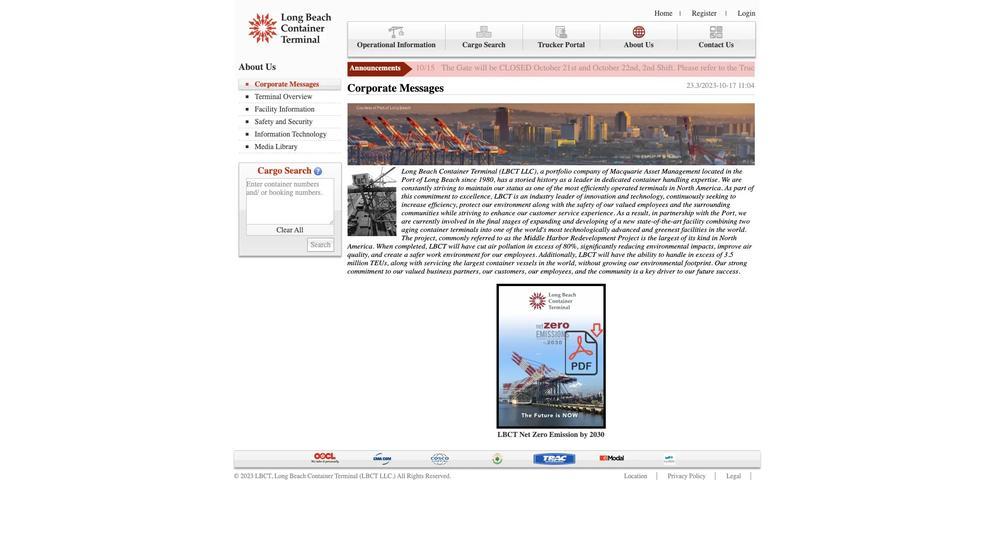 Task type: locate. For each thing, give the bounding box(es) containing it.
0 horizontal spatial all
[[294, 226, 304, 234]]

leader up innovation
[[574, 175, 593, 184]]

0 vertical spatial menu bar
[[348, 21, 756, 57]]

legal link
[[727, 472, 742, 480]]

commitment down quality,
[[348, 267, 384, 275]]

has
[[498, 175, 508, 184]]

register
[[693, 9, 717, 18]]

this
[[402, 192, 413, 200]]

commitment up communities
[[414, 192, 451, 200]]

0 horizontal spatial corporate
[[255, 80, 288, 88]]

with up facilities
[[697, 209, 709, 217]]

0 vertical spatial terminals
[[640, 184, 668, 192]]

as down stages
[[505, 234, 511, 242]]

0 horizontal spatial terminal
[[255, 93, 282, 101]]

north up 3.5
[[720, 234, 737, 242]]

as up advanced
[[617, 209, 625, 217]]

leader
[[574, 175, 593, 184], [556, 192, 575, 200]]

1 horizontal spatial search
[[484, 41, 506, 49]]

the up "ability"
[[648, 234, 657, 242]]

referred
[[472, 234, 495, 242]]

23.3/2023-
[[687, 82, 719, 90]]

north
[[677, 184, 695, 192], [720, 234, 737, 242]]

0 vertical spatial all
[[294, 226, 304, 234]]

1 horizontal spatial cargo search
[[463, 41, 506, 49]]

long up constantly
[[402, 167, 417, 175]]

2 gate from the left
[[762, 63, 777, 73]]

one
[[534, 184, 545, 192], [494, 225, 505, 234]]

management
[[662, 167, 701, 175]]

beach left "since"
[[442, 175, 460, 184]]

0 vertical spatial one
[[534, 184, 545, 192]]

world,
[[558, 259, 577, 267]]

as left part
[[725, 184, 733, 192]]

0 horizontal spatial the
[[402, 234, 413, 242]]

excess
[[535, 242, 554, 250], [696, 250, 715, 259]]

1 vertical spatial terminal
[[471, 167, 498, 175]]

0 horizontal spatial search
[[285, 165, 312, 176]]

environmental
[[647, 242, 689, 250], [641, 259, 684, 267]]

trucker portal link
[[523, 24, 601, 50]]

contact us link
[[678, 24, 756, 50]]

handling
[[663, 175, 690, 184]]

strong
[[729, 259, 748, 267]]

0 horizontal spatial gate
[[457, 63, 473, 73]]

america. up surrounding
[[697, 184, 723, 192]]

to right the into
[[497, 234, 503, 242]]

a left result,
[[627, 209, 630, 217]]

1 horizontal spatial one
[[534, 184, 545, 192]]

corporate for corporate messages
[[348, 82, 397, 94]]

efficiently
[[581, 184, 610, 192]]

along up the expanding
[[533, 200, 550, 209]]

and right employees,
[[575, 267, 587, 275]]

involved
[[442, 217, 467, 225]]

improve
[[718, 242, 742, 250]]

2 horizontal spatial us
[[726, 41, 735, 49]]

the left 'final'
[[477, 217, 486, 225]]

1 horizontal spatial is
[[634, 267, 639, 275]]

2 air from the left
[[744, 242, 753, 250]]

since
[[462, 175, 477, 184]]

1 horizontal spatial (lbct
[[500, 167, 520, 175]]

america.
[[697, 184, 723, 192], [348, 242, 375, 250]]

and up art
[[671, 200, 682, 209]]

1 horizontal spatial largest
[[659, 234, 680, 242]]

search up be
[[484, 41, 506, 49]]

0 horizontal spatial are
[[402, 217, 411, 225]]

search down media library link
[[285, 165, 312, 176]]

innovation
[[585, 192, 616, 200]]

air right improve
[[744, 242, 753, 250]]

0 vertical spatial leader
[[574, 175, 593, 184]]

october
[[534, 63, 561, 73], [593, 63, 620, 73]]

1 horizontal spatial october
[[593, 63, 620, 73]]

have up community
[[612, 250, 626, 259]]

and left create
[[372, 250, 383, 259]]

service
[[559, 209, 580, 217]]

1 vertical spatial environment
[[443, 250, 480, 259]]

our down efficiently
[[604, 200, 614, 209]]

the down portfolio
[[554, 184, 563, 192]]

1 horizontal spatial all
[[397, 472, 406, 480]]

0 horizontal spatial one
[[494, 225, 505, 234]]

1 vertical spatial about us
[[239, 62, 276, 72]]

terminal inside long beach container terminal (lbct llc), a portfolio company of macquarie asset management located in the port of long beach since 1980, has a storied history as a leader in dedicated container handling expertise. we are constantly striving to maintain our status as one of the most efficiently operated terminals in north america. as part of this commitment to excellence, lbct is an industry leader of innovation and technology, continuously seeking to increase efficiency, protect our environment along with the safety of our valued employees and the surrounding communities while striving to enhance our customer service experience. as a result, in partnership with the port, we are currently involved in the final stages of expanding and developing of a new state-of-the-art facility combining two aging container terminals into one of the world's most technologically advanced and greenest facilities in the world. the project, commonly referred to as the middle harbor redevelopment project is the largest of its kind in north america. when completed, lbct will have cut air pollution in excess of 80%, significantly reducing environmental impacts, improve air quality, and create a safer work environment for our employees. additionally, lbct will have the ability to handle in excess of 3.5 million teus, along with servicing the largest container vessels in the world, without growing our environmental footprint. our strong commitment to our valued business partners, our customers, our employees, and the community is a key driver to our future success.
[[471, 167, 498, 175]]

privacy
[[668, 472, 688, 480]]

0 horizontal spatial october
[[534, 63, 561, 73]]

footprint.
[[686, 259, 713, 267]]

vessels
[[517, 259, 537, 267]]

1 vertical spatial container
[[308, 472, 333, 480]]

without
[[579, 259, 601, 267]]

1 vertical spatial america.
[[348, 242, 375, 250]]

gate
[[872, 63, 886, 73]]

messages for corporate messages terminal overview facility information safety and security information technology media library
[[290, 80, 319, 88]]

80%,
[[564, 242, 579, 250]]

None submit
[[308, 238, 334, 252]]

0 vertical spatial environment
[[494, 200, 531, 209]]

1 horizontal spatial menu bar
[[348, 21, 756, 57]]

for
[[836, 63, 845, 73], [912, 63, 922, 73], [482, 250, 491, 259]]

2 october from the left
[[593, 63, 620, 73]]

2nd
[[643, 63, 655, 73]]

messages down '10/15'
[[400, 82, 444, 94]]

0 vertical spatial search
[[484, 41, 506, 49]]

and up harbor
[[563, 217, 574, 225]]

of right port
[[417, 175, 423, 184]]

1 horizontal spatial as
[[725, 184, 733, 192]]

of right company
[[603, 167, 609, 175]]

0 horizontal spatial air
[[488, 242, 497, 250]]

1 horizontal spatial terminal
[[335, 472, 358, 480]]

quality,
[[348, 250, 370, 259]]

2 horizontal spatial container
[[633, 175, 662, 184]]

us for contact us link
[[726, 41, 735, 49]]

long right port
[[424, 175, 440, 184]]

excess up future in the right of the page
[[696, 250, 715, 259]]

0 horizontal spatial us
[[266, 62, 276, 72]]

as right history
[[560, 175, 567, 184]]

0 vertical spatial north
[[677, 184, 695, 192]]

corporate down announcements
[[348, 82, 397, 94]]

0 vertical spatial cargo search
[[463, 41, 506, 49]]

announcements
[[350, 64, 401, 72]]

0 vertical spatial valued
[[616, 200, 636, 209]]

0 horizontal spatial for
[[482, 250, 491, 259]]

terminal up facility
[[255, 93, 282, 101]]

1 horizontal spatial air
[[744, 242, 753, 250]]

1 vertical spatial cargo search
[[258, 165, 312, 176]]

a left the key
[[641, 267, 644, 275]]

messages inside 'corporate messages terminal overview facility information safety and security information technology media library'
[[290, 80, 319, 88]]

operational information link
[[348, 24, 446, 50]]

0 horizontal spatial cargo
[[258, 165, 282, 176]]

history
[[538, 175, 558, 184]]

us for about us link
[[646, 41, 654, 49]]

0 vertical spatial is
[[514, 192, 519, 200]]

container down pollution at the right
[[487, 259, 515, 267]]

1 horizontal spatial |
[[726, 10, 727, 18]]

portfolio
[[546, 167, 572, 175]]

impacts,
[[691, 242, 716, 250]]

are right we
[[733, 175, 742, 184]]

asset
[[645, 167, 660, 175]]

of left the its
[[681, 234, 687, 242]]

of
[[603, 167, 609, 175], [417, 175, 423, 184], [547, 184, 553, 192], [749, 184, 754, 192], [577, 192, 583, 200], [597, 200, 602, 209], [523, 217, 529, 225], [611, 217, 616, 225], [507, 225, 512, 234], [681, 234, 687, 242], [556, 242, 562, 250], [717, 250, 723, 259]]

0 vertical spatial about
[[624, 41, 644, 49]]

we
[[739, 209, 747, 217]]

1 horizontal spatial about
[[624, 41, 644, 49]]

will down redevelopment on the top right
[[599, 250, 610, 259]]

1 horizontal spatial america.
[[697, 184, 723, 192]]

0 vertical spatial cargo
[[463, 41, 483, 49]]

terminal up maintain
[[471, 167, 498, 175]]

have
[[462, 242, 476, 250], [612, 250, 626, 259]]

0 horizontal spatial have
[[462, 242, 476, 250]]

us up 2nd at the right top of page
[[646, 41, 654, 49]]

ability
[[638, 250, 657, 259]]

2 horizontal spatial beach
[[442, 175, 460, 184]]

1 | from the left
[[680, 10, 681, 18]]

1 horizontal spatial corporate
[[348, 82, 397, 94]]

our
[[494, 184, 505, 192], [482, 200, 493, 209], [604, 200, 614, 209], [518, 209, 528, 217], [493, 250, 503, 259], [629, 259, 639, 267], [393, 267, 404, 275], [483, 267, 493, 275], [529, 267, 539, 275], [685, 267, 696, 275]]

0 vertical spatial information
[[397, 41, 436, 49]]

corporate for corporate messages terminal overview facility information safety and security information technology media library
[[255, 80, 288, 88]]

1 horizontal spatial us
[[646, 41, 654, 49]]

lbct net zero emission by 2030 link
[[498, 431, 605, 439]]

1 horizontal spatial gate
[[762, 63, 777, 73]]

to down create
[[386, 267, 391, 275]]

to left maintain
[[459, 184, 464, 192]]

the right we
[[734, 167, 743, 175]]

corporate up terminal overview "link"
[[255, 80, 288, 88]]

success.
[[717, 267, 741, 275]]

be
[[490, 63, 498, 73]]

0 vertical spatial are
[[733, 175, 742, 184]]

1 air from the left
[[488, 242, 497, 250]]

terminal
[[255, 93, 282, 101], [471, 167, 498, 175], [335, 472, 358, 480]]

the left community
[[588, 267, 598, 275]]

menu bar containing operational information
[[348, 21, 756, 57]]

0 horizontal spatial container
[[421, 225, 449, 234]]

1 vertical spatial commitment
[[348, 267, 384, 275]]

along right teus,
[[391, 259, 408, 267]]

(lbct up status
[[500, 167, 520, 175]]

1 vertical spatial menu bar
[[239, 79, 345, 153]]

1 horizontal spatial commitment
[[414, 192, 451, 200]]

and down dedicated
[[618, 192, 629, 200]]

most
[[565, 184, 579, 192], [549, 225, 563, 234]]

closed
[[500, 63, 532, 73]]

lbct left the net
[[498, 431, 518, 439]]

gate left be
[[457, 63, 473, 73]]

harbor
[[547, 234, 569, 242]]

cargo search link
[[446, 24, 523, 50]]

22nd,
[[622, 63, 641, 73]]

0 horizontal spatial cargo search
[[258, 165, 312, 176]]

corporate inside 'corporate messages terminal overview facility information safety and security information technology media library'
[[255, 80, 288, 88]]

0 vertical spatial most
[[565, 184, 579, 192]]

0 vertical spatial largest
[[659, 234, 680, 242]]

cargo search inside menu bar
[[463, 41, 506, 49]]

0 horizontal spatial messages
[[290, 80, 319, 88]]

login link
[[738, 9, 756, 18]]

largest down the-
[[659, 234, 680, 242]]

striving down excellence,
[[459, 209, 482, 217]]

environment up partners,
[[443, 250, 480, 259]]

in right facilities
[[709, 225, 715, 234]]

world.
[[728, 225, 747, 234]]

page
[[818, 63, 834, 73]]

about us
[[624, 41, 654, 49], [239, 62, 276, 72]]

leader up service
[[556, 192, 575, 200]]

long
[[402, 167, 417, 175], [424, 175, 440, 184], [275, 472, 288, 480]]

search inside menu bar
[[484, 41, 506, 49]]

our right cut
[[493, 250, 503, 259]]

an
[[521, 192, 528, 200]]

servicing
[[424, 259, 452, 267]]

north down the management
[[677, 184, 695, 192]]

cargo inside menu bar
[[463, 41, 483, 49]]

as right status
[[526, 184, 532, 192]]

two
[[740, 217, 751, 225]]

environment
[[494, 200, 531, 209], [443, 250, 480, 259]]

1 october from the left
[[534, 63, 561, 73]]

2 vertical spatial terminal
[[335, 472, 358, 480]]

valued down the safer
[[405, 267, 425, 275]]

the right '10/15'
[[442, 63, 455, 73]]

excess down world's
[[535, 242, 554, 250]]

employees
[[638, 200, 669, 209]]

cargo search up be
[[463, 41, 506, 49]]

0 vertical spatial striving
[[434, 184, 457, 192]]

0 horizontal spatial as
[[617, 209, 625, 217]]

are
[[733, 175, 742, 184], [402, 217, 411, 225]]

of right stages
[[523, 217, 529, 225]]

library
[[276, 143, 298, 151]]

future
[[698, 267, 715, 275]]

terminals left the into
[[451, 225, 479, 234]]

information technology link
[[246, 130, 341, 138]]

menu bar
[[348, 21, 756, 57], [239, 79, 345, 153]]

for right page at the right top
[[836, 63, 845, 73]]

| right home
[[680, 10, 681, 18]]

valued down operated
[[616, 200, 636, 209]]

and right safety
[[276, 118, 286, 126]]

terminals
[[640, 184, 668, 192], [451, 225, 479, 234]]

portal
[[566, 41, 585, 49]]

about up 22nd,
[[624, 41, 644, 49]]

the left the project,
[[402, 234, 413, 242]]

clear all button
[[246, 225, 334, 236]]

0 vertical spatial along
[[533, 200, 550, 209]]

america. up the million
[[348, 242, 375, 250]]

long right lbct,
[[275, 472, 288, 480]]

a left company
[[569, 175, 572, 184]]

customer
[[530, 209, 557, 217]]

all right "llc.)"
[[397, 472, 406, 480]]

located
[[703, 167, 724, 175]]

all right clear
[[294, 226, 304, 234]]

0 horizontal spatial north
[[677, 184, 695, 192]]

us
[[646, 41, 654, 49], [726, 41, 735, 49], [266, 62, 276, 72]]

terminal inside 'corporate messages terminal overview facility information safety and security information technology media library'
[[255, 93, 282, 101]]

storied
[[515, 175, 536, 184]]

1 vertical spatial valued
[[405, 267, 425, 275]]

lbct net zero emission by 2030
[[498, 431, 605, 439]]

to right "ability"
[[659, 250, 665, 259]]

0 horizontal spatial menu bar
[[239, 79, 345, 153]]

1 horizontal spatial long
[[402, 167, 417, 175]]

1 horizontal spatial are
[[733, 175, 742, 184]]

most right world's
[[549, 225, 563, 234]]

0 horizontal spatial striving
[[434, 184, 457, 192]]

about up facility
[[239, 62, 263, 72]]

0 vertical spatial as
[[725, 184, 733, 192]]

advanced
[[612, 225, 641, 234]]

1 horizontal spatial container
[[439, 167, 469, 175]]

a right llc),
[[541, 167, 545, 175]]

0 vertical spatial (lbct
[[500, 167, 520, 175]]

0 horizontal spatial about
[[239, 62, 263, 72]]

growing
[[603, 259, 627, 267]]

is right project
[[642, 234, 646, 242]]

the left "ability"
[[627, 250, 636, 259]]

and right 21st
[[579, 63, 591, 73]]

of left 3.5
[[717, 250, 723, 259]]

©
[[234, 472, 239, 480]]

0 vertical spatial the
[[442, 63, 455, 73]]

truck
[[740, 63, 759, 73]]



Task type: vqa. For each thing, say whether or not it's contained in the screenshot.
Container in the Long Beach Container Terminal (LBCT LLC), a portfolio company of Macquarie Asset Management located in the Port of Long Beach since 1980, has a storied history as a leader in dedicated container handling expertise. We are constantly striving to maintain our status as one of the most efficiently operated terminals in North America. As part of this commitment to excellence, LBCT is an industry leader of innovation and technology, continuously seeking to increase efficiency, protect our environment along with the safety of our valued employees and the surrounding communities while striving to enhance our customer service experience. As a result, in partnership with the Port, we are currently involved in the final stages of expanding and developing of a new state-of-the-art facility combining two aging container terminals into one of the world's most technologically advanced and greenest facilities in the world. The project, commonly referred to as the Middle Harbor Redevelopment Project is the largest of its kind in North America. When completed, LBCT will have cut air pollution in excess of 80%, significantly reducing environmental impacts, improve air quality, and create a safer work environment for our employees. Additionally, LBCT will have the ability to handle in excess of 3.5 million TEUs, along with servicing the largest container vessels in the world, without growing our environmental footprint. Our strong commitment to our valued business partners, our customers, our employees, and the community is a key driver to our future success.
yes



Task type: describe. For each thing, give the bounding box(es) containing it.
0 horizontal spatial valued
[[405, 267, 425, 275]]

part
[[734, 184, 747, 192]]

the up facility
[[684, 200, 693, 209]]

1 horizontal spatial have
[[612, 250, 626, 259]]

shift.
[[658, 63, 676, 73]]

1 horizontal spatial for
[[836, 63, 845, 73]]

Enter container numbers and/ or booking numbers.  text field
[[246, 178, 334, 225]]

1980,
[[479, 175, 496, 184]]

0 horizontal spatial along
[[391, 259, 408, 267]]

industry
[[530, 192, 554, 200]]

its
[[689, 234, 696, 242]]

protect
[[460, 200, 481, 209]]

container inside long beach container terminal (lbct llc), a portfolio company of macquarie asset management located in the port of long beach since 1980, has a storied history as a leader in dedicated container handling expertise. we are constantly striving to maintain our status as one of the most efficiently operated terminals in north america. as part of this commitment to excellence, lbct is an industry leader of innovation and technology, continuously seeking to increase efficiency, protect our environment along with the safety of our valued employees and the surrounding communities while striving to enhance our customer service experience. as a result, in partnership with the port, we are currently involved in the final stages of expanding and developing of a new state-of-the-art facility combining two aging container terminals into one of the world's most technologically advanced and greenest facilities in the world. the project, commonly referred to as the middle harbor redevelopment project is the largest of its kind in north america. when completed, lbct will have cut air pollution in excess of 80%, significantly reducing environmental impacts, improve air quality, and create a safer work environment for our employees. additionally, lbct will have the ability to handle in excess of 3.5 million teus, along with servicing the largest container vessels in the world, without growing our environmental footprint. our strong commitment to our valued business partners, our customers, our employees, and the community is a key driver to our future success.
[[439, 167, 469, 175]]

llc.)
[[380, 472, 396, 480]]

long beach container terminal (lbct llc), a portfolio company of macquarie asset management located in the port of long beach since 1980, has a storied history as a leader in dedicated container handling expertise. we are constantly striving to maintain our status as one of the most efficiently operated terminals in north america. as part of this commitment to excellence, lbct is an industry leader of innovation and technology, continuously seeking to increase efficiency, protect our environment along with the safety of our valued employees and the surrounding communities while striving to enhance our customer service experience. as a result, in partnership with the port, we are currently involved in the final stages of expanding and developing of a new state-of-the-art facility combining two aging container terminals into one of the world's most technologically advanced and greenest facilities in the world. the project, commonly referred to as the middle harbor redevelopment project is the largest of its kind in north america. when completed, lbct will have cut air pollution in excess of 80%, significantly reducing environmental impacts, improve air quality, and create a safer work environment for our employees. additionally, lbct will have the ability to handle in excess of 3.5 million teus, along with servicing the largest container vessels in the world, without growing our environmental footprint. our strong commitment to our valued business partners, our customers, our employees, and the community is a key driver to our future success.
[[348, 167, 754, 275]]

our right partners,
[[483, 267, 493, 275]]

port,
[[722, 209, 737, 217]]

2 vertical spatial information
[[255, 130, 290, 138]]

to up the into
[[484, 209, 489, 217]]

0 horizontal spatial as
[[505, 234, 511, 242]]

teus,
[[370, 259, 389, 267]]

and inside 'corporate messages terminal overview facility information safety and security information technology media library'
[[276, 118, 286, 126]]

1 vertical spatial search
[[285, 165, 312, 176]]

communities
[[402, 209, 439, 217]]

a right has
[[510, 175, 513, 184]]

1 horizontal spatial valued
[[616, 200, 636, 209]]

details
[[888, 63, 910, 73]]

further
[[847, 63, 870, 73]]

developing
[[576, 217, 609, 225]]

for inside long beach container terminal (lbct llc), a portfolio company of macquarie asset management located in the port of long beach since 1980, has a storied history as a leader in dedicated container handling expertise. we are constantly striving to maintain our status as one of the most efficiently operated terminals in north america. as part of this commitment to excellence, lbct is an industry leader of innovation and technology, continuously seeking to increase efficiency, protect our environment along with the safety of our valued employees and the surrounding communities while striving to enhance our customer service experience. as a result, in partnership with the port, we are currently involved in the final stages of expanding and developing of a new state-of-the-art facility combining two aging container terminals into one of the world's most technologically advanced and greenest facilities in the world. the project, commonly referred to as the middle harbor redevelopment project is the largest of its kind in north america. when completed, lbct will have cut air pollution in excess of 80%, significantly reducing environmental impacts, improve air quality, and create a safer work environment for our employees. additionally, lbct will have the ability to handle in excess of 3.5 million teus, along with servicing the largest container vessels in the world, without growing our environmental footprint. our strong commitment to our valued business partners, our customers, our employees, and the community is a key driver to our future success.
[[482, 250, 491, 259]]

contact
[[699, 41, 724, 49]]

1 vertical spatial all
[[397, 472, 406, 480]]

1 horizontal spatial striving
[[459, 209, 482, 217]]

in right handle
[[689, 250, 694, 259]]

state-
[[638, 217, 654, 225]]

expertise.
[[692, 175, 720, 184]]

legal
[[727, 472, 742, 480]]

of right "safety"
[[597, 200, 602, 209]]

1 horizontal spatial most
[[565, 184, 579, 192]]

to right seeking
[[731, 192, 737, 200]]

0 horizontal spatial terminals
[[451, 225, 479, 234]]

llc),
[[521, 167, 539, 175]]

project,
[[415, 234, 437, 242]]

2030
[[590, 431, 605, 439]]

our right protect
[[482, 200, 493, 209]]

our down create
[[393, 267, 404, 275]]

to left protect
[[452, 192, 458, 200]]

2 vertical spatial is
[[634, 267, 639, 275]]

and left the of-
[[642, 225, 653, 234]]

facility
[[684, 217, 705, 225]]

week.
[[936, 63, 956, 73]]

1 vertical spatial container
[[421, 225, 449, 234]]

lbct up enhance on the top of the page
[[495, 192, 512, 200]]

our left status
[[494, 184, 505, 192]]

media library link
[[246, 143, 341, 151]]

the left "safety"
[[566, 200, 576, 209]]

efficiency,
[[429, 200, 458, 209]]

in right result,
[[653, 209, 658, 217]]

excellence,
[[460, 192, 493, 200]]

maintain
[[466, 184, 493, 192]]

0 horizontal spatial commitment
[[348, 267, 384, 275]]

1 horizontal spatial terminals
[[640, 184, 668, 192]]

hours
[[779, 63, 800, 73]]

the left world.
[[717, 225, 726, 234]]

0 horizontal spatial largest
[[464, 259, 485, 267]]

1 horizontal spatial along
[[533, 200, 550, 209]]

the left "port,"
[[711, 209, 720, 217]]

register link
[[693, 9, 717, 18]]

0 vertical spatial container
[[633, 175, 662, 184]]

in right vessels
[[539, 259, 545, 267]]

the inside long beach container terminal (lbct llc), a portfolio company of macquarie asset management located in the port of long beach since 1980, has a storied history as a leader in dedicated container handling expertise. we are constantly striving to maintain our status as one of the most efficiently operated terminals in north america. as part of this commitment to excellence, lbct is an industry leader of innovation and technology, continuously seeking to increase efficiency, protect our environment along with the safety of our valued employees and the surrounding communities while striving to enhance our customer service experience. as a result, in partnership with the port, we are currently involved in the final stages of expanding and developing of a new state-of-the-art facility combining two aging container terminals into one of the world's most technologically advanced and greenest facilities in the world. the project, commonly referred to as the middle harbor redevelopment project is the largest of its kind in north america. when completed, lbct will have cut air pollution in excess of 80%, significantly reducing environmental impacts, improve air quality, and create a safer work environment for our employees. additionally, lbct will have the ability to handle in excess of 3.5 million teus, along with servicing the largest container vessels in the world, without growing our environmental footprint. our strong commitment to our valued business partners, our customers, our employees, and the community is a key driver to our future success.
[[402, 234, 413, 242]]

a left the safer
[[405, 250, 408, 259]]

the left week.
[[924, 63, 934, 73]]

0 vertical spatial commitment
[[414, 192, 451, 200]]

3.5
[[725, 250, 734, 259]]

1 vertical spatial environmental
[[641, 259, 684, 267]]

1 horizontal spatial with
[[552, 200, 565, 209]]

2 vertical spatial container
[[487, 259, 515, 267]]

2 horizontal spatial with
[[697, 209, 709, 217]]

17
[[729, 82, 737, 90]]

of up pollution at the right
[[507, 225, 512, 234]]

1 vertical spatial as
[[617, 209, 625, 217]]

of up service
[[577, 192, 583, 200]]

1 vertical spatial cargo
[[258, 165, 282, 176]]

our left future in the right of the page
[[685, 267, 696, 275]]

zero
[[533, 431, 548, 439]]

security
[[288, 118, 313, 126]]

world's
[[525, 225, 547, 234]]

of right part
[[749, 184, 754, 192]]

operational information
[[357, 41, 436, 49]]

in right the located
[[726, 167, 732, 175]]

0 horizontal spatial about us
[[239, 62, 276, 72]]

2 | from the left
[[726, 10, 727, 18]]

(lbct inside long beach container terminal (lbct llc), a portfolio company of macquarie asset management located in the port of long beach since 1980, has a storied history as a leader in dedicated container handling expertise. we are constantly striving to maintain our status as one of the most efficiently operated terminals in north america. as part of this commitment to excellence, lbct is an industry leader of innovation and technology, continuously seeking to increase efficiency, protect our environment along with the safety of our valued employees and the surrounding communities while striving to enhance our customer service experience. as a result, in partnership with the port, we are currently involved in the final stages of expanding and developing of a new state-of-the-art facility combining two aging container terminals into one of the world's most technologically advanced and greenest facilities in the world. the project, commonly referred to as the middle harbor redevelopment project is the largest of its kind in north america. when completed, lbct will have cut air pollution in excess of 80%, significantly reducing environmental impacts, improve air quality, and create a safer work environment for our employees. additionally, lbct will have the ability to handle in excess of 3.5 million teus, along with servicing the largest container vessels in the world, without growing our environmental footprint. our strong commitment to our valued business partners, our customers, our employees, and the community is a key driver to our future success.
[[500, 167, 520, 175]]

1 vertical spatial about
[[239, 62, 263, 72]]

2023
[[241, 472, 254, 480]]

the-
[[662, 217, 674, 225]]

clear all
[[277, 226, 304, 234]]

reserved.
[[426, 472, 452, 480]]

our
[[715, 259, 727, 267]]

1 vertical spatial leader
[[556, 192, 575, 200]]

2 horizontal spatial as
[[560, 175, 567, 184]]

middle
[[524, 234, 545, 242]]

of-
[[654, 217, 662, 225]]

1 horizontal spatial will
[[475, 63, 488, 73]]

0 vertical spatial environmental
[[647, 242, 689, 250]]

about inside menu bar
[[624, 41, 644, 49]]

in right kind
[[712, 234, 718, 242]]

0 horizontal spatial excess
[[535, 242, 554, 250]]

refer
[[701, 63, 717, 73]]

project
[[618, 234, 640, 242]]

port
[[402, 175, 415, 184]]

corporate messages terminal overview facility information safety and security information technology media library
[[255, 80, 327, 151]]

in down the management
[[670, 184, 676, 192]]

to right driver
[[678, 267, 684, 275]]

the left middle on the top right
[[513, 234, 522, 242]]

in up vessels
[[528, 242, 533, 250]]

about us link
[[601, 24, 678, 50]]

create
[[384, 250, 403, 259]]

in down protect
[[469, 217, 475, 225]]

2 horizontal spatial for
[[912, 63, 922, 73]]

0 vertical spatial america.
[[697, 184, 723, 192]]

significantly
[[581, 242, 617, 250]]

the left 'truck'
[[728, 63, 738, 73]]

0 horizontal spatial beach
[[290, 472, 306, 480]]

a left new
[[618, 217, 622, 225]]

1 vertical spatial one
[[494, 225, 505, 234]]

messages for corporate messages
[[400, 82, 444, 94]]

our down reducing
[[629, 259, 639, 267]]

to right 'refer'
[[719, 63, 726, 73]]

work
[[427, 250, 442, 259]]

operational
[[357, 41, 396, 49]]

reducing
[[619, 242, 645, 250]]

0 horizontal spatial long
[[275, 472, 288, 480]]

enhance
[[491, 209, 516, 217]]

redevelopment
[[571, 234, 616, 242]]

all inside button
[[294, 226, 304, 234]]

1 horizontal spatial as
[[526, 184, 532, 192]]

1 vertical spatial north
[[720, 234, 737, 242]]

of left the 80%,
[[556, 242, 562, 250]]

menu bar containing corporate messages
[[239, 79, 345, 153]]

in up innovation
[[595, 175, 601, 184]]

2 horizontal spatial long
[[424, 175, 440, 184]]

clear
[[277, 226, 293, 234]]

0 horizontal spatial container
[[308, 472, 333, 480]]

art
[[674, 217, 682, 225]]

of down portfolio
[[547, 184, 553, 192]]

privacy policy
[[668, 472, 706, 480]]

1 vertical spatial (lbct
[[360, 472, 378, 480]]

0 horizontal spatial will
[[449, 242, 460, 250]]

0 horizontal spatial is
[[514, 192, 519, 200]]

we
[[722, 175, 731, 184]]

1 vertical spatial most
[[549, 225, 563, 234]]

trucker portal
[[538, 41, 585, 49]]

the left world's
[[514, 225, 523, 234]]

final
[[488, 217, 501, 225]]

technologically
[[565, 225, 610, 234]]

our down an
[[518, 209, 528, 217]]

safety
[[577, 200, 595, 209]]

corporate messages
[[348, 82, 444, 94]]

safety
[[255, 118, 274, 126]]

2 horizontal spatial will
[[599, 250, 610, 259]]

lbct up servicing
[[429, 242, 447, 250]]

2 horizontal spatial is
[[642, 234, 646, 242]]

company
[[574, 167, 601, 175]]

of left new
[[611, 217, 616, 225]]

lbct down redevelopment on the top right
[[579, 250, 597, 259]]

partners,
[[454, 267, 481, 275]]

result,
[[632, 209, 651, 217]]

11:04
[[739, 82, 755, 90]]

technology,
[[631, 192, 665, 200]]

operated
[[612, 184, 638, 192]]

0 horizontal spatial environment
[[443, 250, 480, 259]]

continuously
[[667, 192, 705, 200]]

1 horizontal spatial excess
[[696, 250, 715, 259]]

1 horizontal spatial the
[[442, 63, 455, 73]]

the right servicing
[[453, 259, 462, 267]]

completed,
[[395, 242, 427, 250]]

1 vertical spatial are
[[402, 217, 411, 225]]

1 gate from the left
[[457, 63, 473, 73]]

about us inside menu bar
[[624, 41, 654, 49]]

the left world, at the right
[[547, 259, 556, 267]]

our down employees.
[[529, 267, 539, 275]]

1 vertical spatial information
[[279, 105, 315, 113]]

kind
[[698, 234, 711, 242]]

1 horizontal spatial beach
[[419, 167, 437, 175]]

web
[[802, 63, 816, 73]]

employees.
[[505, 250, 537, 259]]

0 horizontal spatial with
[[410, 259, 423, 267]]



